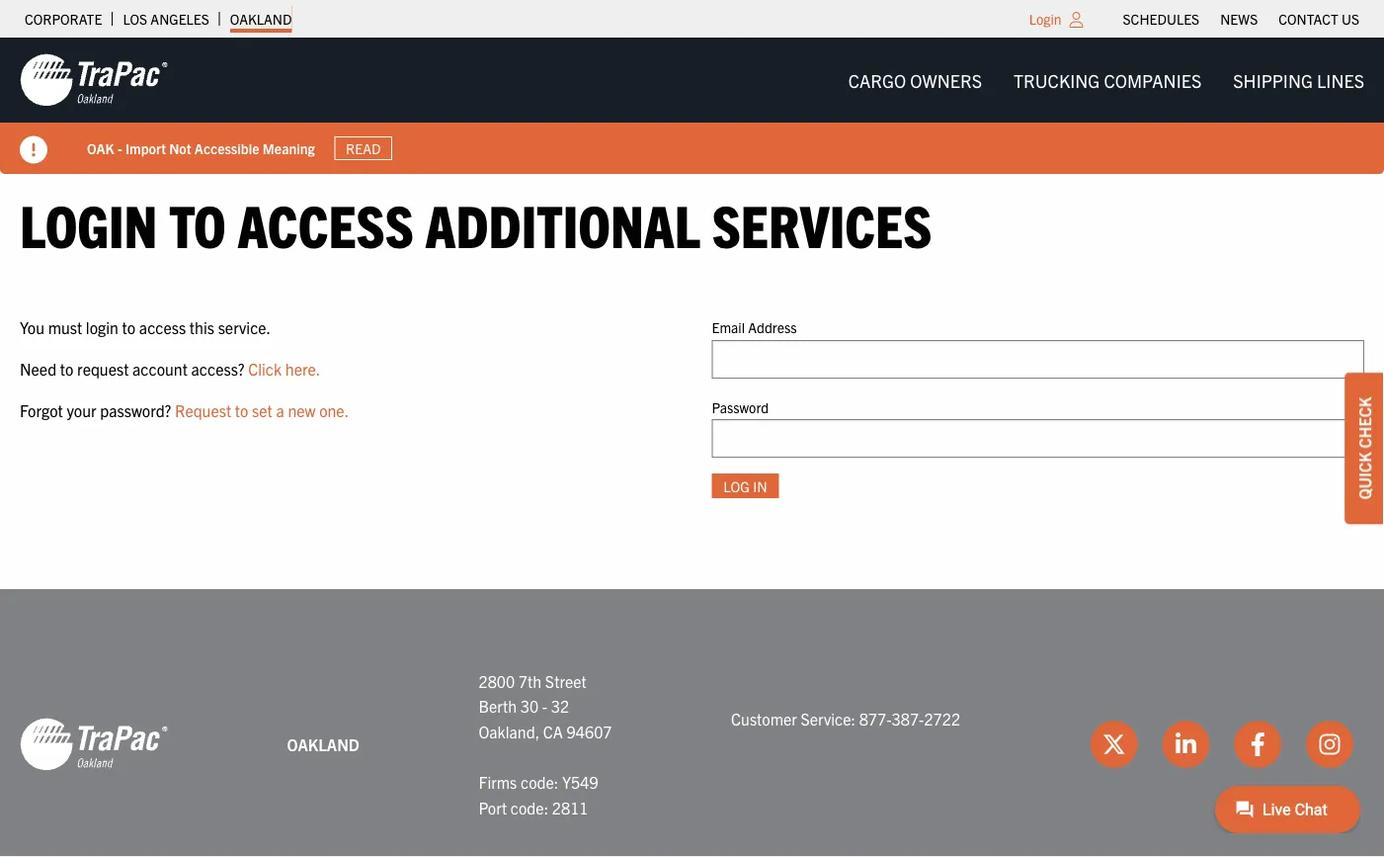 Task type: vqa. For each thing, say whether or not it's contained in the screenshot.
Address on the top right of page
yes



Task type: describe. For each thing, give the bounding box(es) containing it.
click here. link
[[248, 359, 321, 378]]

quick
[[1355, 452, 1375, 500]]

request
[[77, 359, 129, 378]]

service.
[[218, 317, 271, 337]]

services
[[712, 187, 932, 259]]

Email Address text field
[[712, 340, 1365, 378]]

access?
[[191, 359, 245, 378]]

login link
[[1030, 10, 1062, 28]]

firms
[[479, 772, 517, 792]]

email address
[[712, 318, 797, 336]]

read
[[346, 139, 381, 157]]

to right the login
[[122, 317, 136, 337]]

menu bar containing cargo owners
[[833, 60, 1381, 100]]

companies
[[1105, 69, 1202, 91]]

2800 7th street berth 30 - 32 oakland, ca 94607
[[479, 671, 612, 741]]

quick check link
[[1345, 372, 1385, 524]]

menu bar containing schedules
[[1113, 5, 1371, 33]]

los angeles
[[123, 10, 209, 28]]

service:
[[801, 709, 856, 728]]

check
[[1355, 397, 1375, 448]]

access
[[139, 317, 186, 337]]

import
[[125, 139, 166, 157]]

cargo owners link
[[833, 60, 998, 100]]

30
[[521, 696, 539, 716]]

Password password field
[[712, 419, 1365, 458]]

387-
[[892, 709, 925, 728]]

32
[[551, 696, 570, 716]]

berth
[[479, 696, 517, 716]]

new
[[288, 400, 316, 419]]

contact us link
[[1279, 5, 1360, 33]]

2 oakland image from the top
[[20, 716, 168, 772]]

trucking
[[1014, 69, 1101, 91]]

need
[[20, 359, 56, 378]]

a
[[276, 400, 284, 419]]

light image
[[1070, 12, 1084, 28]]

1 vertical spatial code:
[[511, 797, 549, 817]]

you
[[20, 317, 44, 337]]

port
[[479, 797, 507, 817]]

to down oak - import not accessible meaning
[[169, 187, 226, 259]]

to right need
[[60, 359, 74, 378]]

news
[[1221, 10, 1259, 28]]

- inside banner
[[118, 139, 122, 157]]

street
[[545, 671, 587, 690]]

corporate
[[25, 10, 102, 28]]

forgot your password? request to set a new one.
[[20, 400, 349, 419]]

customer service: 877-387-2722
[[732, 709, 961, 728]]

oak - import not accessible meaning
[[87, 139, 315, 157]]

email
[[712, 318, 745, 336]]

login to access additional services main content
[[0, 187, 1385, 530]]

0 vertical spatial code:
[[521, 772, 559, 792]]

click
[[248, 359, 282, 378]]

one.
[[319, 400, 349, 419]]

password?
[[100, 400, 171, 419]]

- inside 2800 7th street berth 30 - 32 oakland, ca 94607
[[543, 696, 548, 716]]

2800
[[479, 671, 515, 690]]

additional
[[426, 187, 701, 259]]

news link
[[1221, 5, 1259, 33]]

los angeles link
[[123, 5, 209, 33]]

you must login to access this service.
[[20, 317, 271, 337]]

oakland link
[[230, 5, 292, 33]]

login to access additional services
[[20, 187, 932, 259]]

corporate link
[[25, 5, 102, 33]]

your
[[67, 400, 96, 419]]



Task type: locate. For each thing, give the bounding box(es) containing it.
0 vertical spatial -
[[118, 139, 122, 157]]

login down oak
[[20, 187, 158, 259]]

0 vertical spatial menu bar
[[1113, 5, 1371, 33]]

to left set
[[235, 400, 249, 419]]

lines
[[1318, 69, 1365, 91]]

schedules link
[[1124, 5, 1200, 33]]

ca
[[544, 721, 563, 741]]

oak
[[87, 139, 114, 157]]

solid image
[[20, 136, 47, 164]]

code: right port
[[511, 797, 549, 817]]

login for login to access additional services
[[20, 187, 158, 259]]

trucking companies
[[1014, 69, 1202, 91]]

request to set a new one. link
[[175, 400, 349, 419]]

1 vertical spatial login
[[20, 187, 158, 259]]

7th
[[519, 671, 542, 690]]

access
[[238, 187, 414, 259]]

code:
[[521, 772, 559, 792], [511, 797, 549, 817]]

address
[[749, 318, 797, 336]]

1 vertical spatial menu bar
[[833, 60, 1381, 100]]

0 vertical spatial oakland
[[230, 10, 292, 28]]

this
[[190, 317, 214, 337]]

contact us
[[1279, 10, 1360, 28]]

login for login link
[[1030, 10, 1062, 28]]

y549
[[562, 772, 599, 792]]

login inside main content
[[20, 187, 158, 259]]

0 vertical spatial login
[[1030, 10, 1062, 28]]

cargo
[[849, 69, 907, 91]]

schedules
[[1124, 10, 1200, 28]]

quick check
[[1355, 397, 1375, 500]]

None submit
[[712, 473, 779, 498]]

oakland
[[230, 10, 292, 28], [287, 734, 360, 754]]

request
[[175, 400, 231, 419]]

firms code:  y549 port code:  2811
[[479, 772, 599, 817]]

1 vertical spatial oakland
[[287, 734, 360, 754]]

1 horizontal spatial -
[[543, 696, 548, 716]]

need to request account access? click here.
[[20, 359, 321, 378]]

not
[[169, 139, 191, 157]]

contact
[[1279, 10, 1339, 28]]

shipping lines link
[[1218, 60, 1381, 100]]

oakland image
[[20, 52, 168, 108], [20, 716, 168, 772]]

oakland,
[[479, 721, 540, 741]]

877-
[[860, 709, 892, 728]]

set
[[252, 400, 273, 419]]

password
[[712, 398, 769, 415]]

shipping lines
[[1234, 69, 1365, 91]]

1 vertical spatial oakland image
[[20, 716, 168, 772]]

account
[[133, 359, 188, 378]]

login
[[86, 317, 119, 337]]

read link
[[335, 136, 392, 160]]

menu bar
[[1113, 5, 1371, 33], [833, 60, 1381, 100]]

footer
[[0, 589, 1385, 857]]

- right 30
[[543, 696, 548, 716]]

2722
[[925, 709, 961, 728]]

cargo owners
[[849, 69, 983, 91]]

los
[[123, 10, 147, 28]]

1 vertical spatial -
[[543, 696, 548, 716]]

angeles
[[151, 10, 209, 28]]

banner containing cargo owners
[[0, 38, 1385, 174]]

0 horizontal spatial -
[[118, 139, 122, 157]]

- right oak
[[118, 139, 122, 157]]

accessible
[[195, 139, 259, 157]]

meaning
[[263, 139, 315, 157]]

here.
[[286, 359, 321, 378]]

banner
[[0, 38, 1385, 174]]

2811
[[552, 797, 589, 817]]

forgot
[[20, 400, 63, 419]]

oakland inside footer
[[287, 734, 360, 754]]

to
[[169, 187, 226, 259], [122, 317, 136, 337], [60, 359, 74, 378], [235, 400, 249, 419]]

code: up 2811
[[521, 772, 559, 792]]

0 horizontal spatial login
[[20, 187, 158, 259]]

must
[[48, 317, 82, 337]]

login left the light icon
[[1030, 10, 1062, 28]]

1 oakland image from the top
[[20, 52, 168, 108]]

-
[[118, 139, 122, 157], [543, 696, 548, 716]]

login
[[1030, 10, 1062, 28], [20, 187, 158, 259]]

trucking companies link
[[998, 60, 1218, 100]]

owners
[[911, 69, 983, 91]]

0 vertical spatial oakland image
[[20, 52, 168, 108]]

94607
[[567, 721, 612, 741]]

menu bar up the shipping
[[1113, 5, 1371, 33]]

footer containing 2800 7th street
[[0, 589, 1385, 857]]

none submit inside login to access additional services main content
[[712, 473, 779, 498]]

customer
[[732, 709, 798, 728]]

shipping
[[1234, 69, 1314, 91]]

menu bar down the light icon
[[833, 60, 1381, 100]]

1 horizontal spatial login
[[1030, 10, 1062, 28]]

us
[[1342, 10, 1360, 28]]



